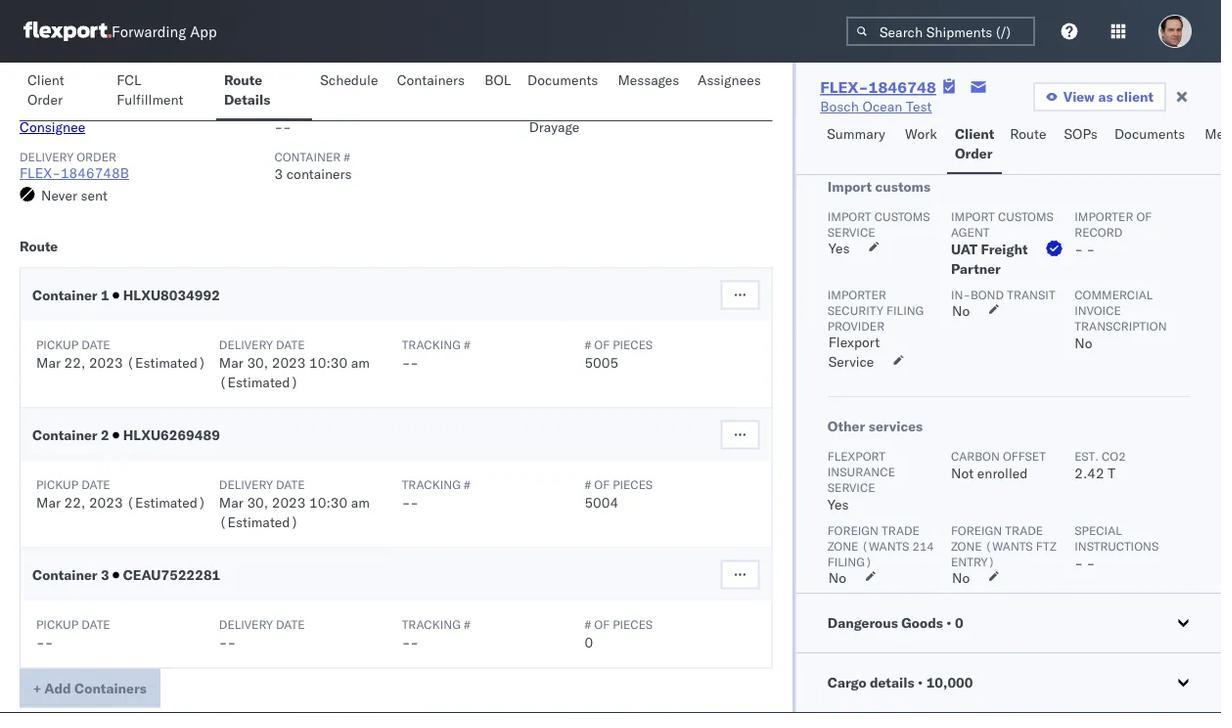 Task type: vqa. For each thing, say whether or not it's contained in the screenshot.


Task type: describe. For each thing, give the bounding box(es) containing it.
carrier consignee
[[20, 103, 85, 136]]

container for container 1
[[32, 287, 98, 304]]

in-
[[951, 287, 971, 302]]

fcl fulfillment button
[[109, 63, 216, 120]]

pieces for 5004
[[613, 478, 653, 493]]

pickup for container 2
[[36, 478, 78, 493]]

0 horizontal spatial client order button
[[20, 63, 109, 120]]

drayage
[[529, 119, 580, 136]]

work
[[906, 125, 938, 142]]

tracking for 5005
[[402, 338, 461, 353]]

flexport for service
[[829, 334, 880, 351]]

route for route details
[[224, 71, 263, 89]]

est.
[[1075, 449, 1099, 464]]

record
[[1075, 225, 1123, 239]]

tracking # -- for 5005
[[402, 338, 471, 372]]

import customs service
[[828, 209, 930, 239]]

delivery date --
[[219, 618, 305, 652]]

mar down container 2
[[36, 494, 61, 512]]

of for 5005
[[595, 338, 610, 353]]

hlxu6269489
[[120, 427, 220, 444]]

route for route button on the top of page
[[1011, 125, 1047, 142]]

mar down hlxu8034992
[[219, 354, 244, 372]]

hlxu8034992
[[120, 287, 220, 304]]

# of pieces 5005
[[585, 338, 653, 372]]

provider
[[828, 319, 885, 333]]

tracking # -- for 5004
[[402, 478, 471, 512]]

# inside the # of pieces 5005
[[585, 338, 591, 353]]

schedule button
[[313, 63, 389, 120]]

edit
[[735, 50, 761, 67]]

sops
[[1065, 125, 1098, 142]]

import for import customs service
[[828, 209, 871, 224]]

2 vertical spatial route
[[20, 238, 58, 255]]

zone for filing)
[[828, 539, 859, 554]]

offset
[[1003, 449, 1046, 464]]

client
[[1117, 88, 1154, 105]]

work button
[[898, 117, 948, 174]]

container for container 2
[[32, 427, 98, 444]]

cargo
[[828, 675, 866, 692]]

10:30 for hlxu8034992
[[309, 354, 348, 372]]

• for details
[[918, 675, 923, 692]]

2.42
[[1075, 465, 1104, 482]]

0 horizontal spatial partner
[[275, 103, 327, 117]]

date inside delivery date --
[[276, 618, 305, 633]]

containers
[[397, 71, 465, 89]]

# of pieces 5004
[[585, 478, 653, 512]]

pickup date mar 22, 2023 (estimated) for hlxu8034992
[[36, 338, 206, 372]]

pieces for 0
[[613, 618, 653, 633]]

forwarding app link
[[23, 22, 217, 41]]

dangerous
[[828, 615, 898, 632]]

no for in-bond transit
[[952, 303, 970, 320]]

container 1
[[32, 287, 113, 304]]

pickup date --
[[36, 618, 110, 652]]

flexport. image
[[23, 22, 112, 41]]

importer for provider
[[828, 287, 886, 302]]

container for container 3
[[32, 567, 98, 584]]

flex-1846748b button
[[20, 165, 129, 182]]

not
[[951, 465, 974, 482]]

goods
[[901, 615, 943, 632]]

bosch ocean test
[[821, 98, 933, 115]]

mar down hlxu6269489
[[219, 494, 244, 512]]

test
[[907, 98, 933, 115]]

assignees button
[[690, 63, 773, 120]]

flexport insurance service yes
[[828, 449, 895, 514]]

flex-1846748b
[[20, 165, 129, 182]]

bol button
[[477, 63, 520, 120]]

summary button
[[820, 117, 898, 174]]

view as client button
[[1034, 82, 1167, 112]]

foreign for foreign trade zone (wants 214 filing)
[[828, 523, 879, 538]]

delivery for hlxu6269489
[[219, 478, 273, 493]]

foreign trade zone (wants ftz entry)
[[951, 523, 1057, 569]]

enrolled
[[977, 465, 1028, 482]]

1 vertical spatial 3
[[101, 567, 109, 584]]

invoice
[[1075, 303, 1121, 318]]

import for import customs
[[828, 178, 872, 195]]

bosch ocean test link
[[821, 97, 933, 117]]

flexport service
[[829, 334, 880, 371]]

container 2
[[32, 427, 113, 444]]

• for goods
[[947, 615, 952, 632]]

2
[[101, 427, 109, 444]]

order
[[77, 150, 116, 164]]

pickup for container 3
[[36, 618, 78, 633]]

co2
[[1102, 449, 1126, 464]]

forwarding
[[112, 22, 186, 41]]

special
[[1075, 523, 1122, 538]]

pieces for 5005
[[613, 338, 653, 353]]

partner inside uat freight partner
[[951, 260, 1001, 278]]

uat freight partner
[[951, 241, 1028, 278]]

overview
[[20, 55, 80, 72]]

filing
[[887, 303, 924, 318]]

containers
[[287, 166, 352, 183]]

view as client
[[1064, 88, 1154, 105]]

instructions
[[1075, 539, 1159, 554]]

1 horizontal spatial client order button
[[948, 117, 1003, 174]]

trade for 214
[[882, 523, 920, 538]]

me
[[1205, 125, 1222, 142]]

fcl
[[117, 71, 142, 89]]

route details
[[224, 71, 271, 108]]

service inside service type drayage
[[529, 103, 577, 117]]

transit
[[1007, 287, 1056, 302]]

client order for left client order button
[[27, 71, 64, 108]]

1 horizontal spatial documents
[[1115, 125, 1186, 142]]

bosch
[[821, 98, 859, 115]]

other services
[[828, 418, 923, 435]]

container 3
[[32, 567, 113, 584]]

importer security filing provider
[[828, 287, 924, 333]]

foreign for foreign trade zone (wants ftz entry)
[[951, 523, 1002, 538]]

zone for entry)
[[951, 539, 982, 554]]

details
[[224, 91, 271, 108]]

container # 3 containers
[[275, 150, 352, 183]]

of for 5004
[[595, 478, 610, 493]]

no for foreign trade zone (wants 214 filing)
[[829, 570, 846, 587]]

order for right client order button
[[955, 145, 993, 162]]

order for left client order button
[[27, 91, 63, 108]]

of for - -
[[1137, 209, 1152, 224]]

type
[[580, 103, 609, 117]]

importer for -
[[1075, 209, 1134, 224]]

am for hlxu8034992
[[351, 354, 370, 372]]

customs for import customs service
[[874, 209, 930, 224]]

no inside commercial invoice transcription no
[[1075, 335, 1093, 352]]

customs for import customs agent
[[998, 209, 1054, 224]]

flexport for insurance
[[828, 449, 885, 464]]

0 horizontal spatial documents button
[[520, 63, 610, 120]]

client order for right client order button
[[955, 125, 995, 162]]

carrier
[[20, 103, 70, 117]]

container for container # 3 containers
[[275, 150, 341, 164]]

summary
[[828, 125, 886, 142]]

service inside flexport insurance service yes
[[828, 480, 875, 495]]

# of pieces 0
[[585, 618, 653, 652]]

never sent
[[41, 187, 108, 204]]

1 horizontal spatial documents button
[[1107, 117, 1198, 174]]

bol
[[485, 71, 511, 89]]

cargo details • 10,000
[[828, 675, 973, 692]]

3 inside container # 3 containers
[[275, 166, 283, 183]]

tracking # -- for 0
[[402, 618, 471, 652]]

Search Shipments (/) text field
[[847, 17, 1036, 46]]

client for right client order button
[[955, 125, 995, 142]]



Task type: locate. For each thing, give the bounding box(es) containing it.
1 horizontal spatial zone
[[951, 539, 982, 554]]

pieces inside the # of pieces 5005
[[613, 338, 653, 353]]

of
[[1137, 209, 1152, 224], [595, 338, 610, 353], [595, 478, 610, 493], [595, 618, 610, 633]]

customs inside the import customs service
[[874, 209, 930, 224]]

flex- up bosch
[[821, 77, 869, 97]]

1 vertical spatial pickup
[[36, 478, 78, 493]]

zone inside foreign trade zone (wants 214 filing)
[[828, 539, 859, 554]]

1 vertical spatial client order
[[955, 125, 995, 162]]

1 vertical spatial •
[[918, 675, 923, 692]]

1 vertical spatial flex-
[[20, 165, 61, 182]]

trade up "ftz"
[[1005, 523, 1043, 538]]

delivery date mar 30, 2023 10:30 am (estimated) for hlxu8034992
[[219, 338, 370, 391]]

1 tracking from the top
[[402, 338, 461, 353]]

1 vertical spatial pieces
[[613, 478, 653, 493]]

pieces inside # of pieces 0
[[613, 618, 653, 633]]

date
[[81, 338, 110, 353], [276, 338, 305, 353], [81, 478, 110, 493], [276, 478, 305, 493], [81, 618, 110, 633], [276, 618, 305, 633]]

order right work button
[[955, 145, 993, 162]]

0 vertical spatial yes
[[829, 240, 850, 257]]

client for left client order button
[[27, 71, 64, 89]]

pickup for container 1
[[36, 338, 78, 353]]

0 vertical spatial 3
[[275, 166, 283, 183]]

uat
[[951, 241, 978, 258]]

1 foreign from the left
[[828, 523, 879, 538]]

2 vertical spatial service
[[828, 480, 875, 495]]

foreign trade zone (wants 214 filing)
[[828, 523, 934, 569]]

2 zone from the left
[[951, 539, 982, 554]]

import up agent
[[951, 209, 995, 224]]

importer inside importer of record - -
[[1075, 209, 1134, 224]]

flex-
[[821, 77, 869, 97], [20, 165, 61, 182]]

0 horizontal spatial flex-
[[20, 165, 61, 182]]

pickup date mar 22, 2023 (estimated) for hlxu6269489
[[36, 478, 206, 512]]

tracking for 0
[[402, 618, 461, 633]]

mar down container 1
[[36, 354, 61, 372]]

trade inside foreign trade zone (wants ftz entry)
[[1005, 523, 1043, 538]]

1 10:30 from the top
[[309, 354, 348, 372]]

route up details
[[224, 71, 263, 89]]

22, down container 2
[[64, 494, 85, 512]]

tracking for 5004
[[402, 478, 461, 493]]

2 foreign from the left
[[951, 523, 1002, 538]]

yes down service
[[829, 240, 850, 257]]

partner --
[[275, 103, 327, 136]]

2 trade from the left
[[1005, 523, 1043, 538]]

0 horizontal spatial client order
[[27, 71, 64, 108]]

trade inside foreign trade zone (wants 214 filing)
[[882, 523, 920, 538]]

of inside the # of pieces 5005
[[595, 338, 610, 353]]

no down the invoice
[[1075, 335, 1093, 352]]

customs inside import customs agent
[[998, 209, 1054, 224]]

• right details
[[918, 675, 923, 692]]

client order up the consignee link in the top of the page
[[27, 71, 64, 108]]

schedule
[[320, 71, 378, 89]]

2 tracking # -- from the top
[[402, 478, 471, 512]]

1 zone from the left
[[828, 539, 859, 554]]

0 vertical spatial partner
[[275, 103, 327, 117]]

1 am from the top
[[351, 354, 370, 372]]

5005
[[585, 354, 619, 372]]

0 vertical spatial service
[[529, 103, 577, 117]]

documents up service type drayage
[[528, 71, 599, 89]]

container left 1
[[32, 287, 98, 304]]

# inside # of pieces 0
[[585, 618, 591, 633]]

client right work
[[955, 125, 995, 142]]

1 30, from the top
[[247, 354, 268, 372]]

2 horizontal spatial route
[[1011, 125, 1047, 142]]

delivery for hlxu8034992
[[219, 338, 273, 353]]

client order right work button
[[955, 125, 995, 162]]

fcl fulfillment
[[117, 71, 184, 108]]

1 vertical spatial documents
[[1115, 125, 1186, 142]]

documents
[[528, 71, 599, 89], [1115, 125, 1186, 142]]

commercial
[[1075, 287, 1153, 302]]

0 vertical spatial pickup
[[36, 338, 78, 353]]

pickup down container 1
[[36, 338, 78, 353]]

insurance
[[828, 465, 895, 479]]

1 horizontal spatial importer
[[1075, 209, 1134, 224]]

yes
[[829, 240, 850, 257], [828, 496, 849, 514]]

0 vertical spatial route
[[224, 71, 263, 89]]

containers button
[[389, 63, 477, 120]]

1 vertical spatial flexport
[[828, 449, 885, 464]]

am for hlxu6269489
[[351, 494, 370, 512]]

1 vertical spatial pickup date mar 22, 2023 (estimated)
[[36, 478, 206, 512]]

0 vertical spatial 22,
[[64, 354, 85, 372]]

2 vertical spatial pieces
[[613, 618, 653, 633]]

1 (wants from the left
[[862, 539, 909, 554]]

sent
[[81, 187, 108, 204]]

no for foreign trade zone (wants ftz entry)
[[952, 570, 970, 587]]

1 vertical spatial 0
[[585, 634, 593, 652]]

documents button
[[520, 63, 610, 120], [1107, 117, 1198, 174]]

0 vertical spatial tracking
[[402, 338, 461, 353]]

importer inside 'importer security filing provider'
[[828, 287, 886, 302]]

filing)
[[828, 555, 872, 569]]

22, down container 1
[[64, 354, 85, 372]]

foreign inside foreign trade zone (wants ftz entry)
[[951, 523, 1002, 538]]

0 horizontal spatial •
[[918, 675, 923, 692]]

never
[[41, 187, 77, 204]]

0 vertical spatial delivery date mar 30, 2023 10:30 am (estimated)
[[219, 338, 370, 391]]

0 horizontal spatial zone
[[828, 539, 859, 554]]

1 horizontal spatial 3
[[275, 166, 283, 183]]

delivery down hlxu8034992
[[219, 338, 273, 353]]

import inside import customs agent
[[951, 209, 995, 224]]

tracking # --
[[402, 338, 471, 372], [402, 478, 471, 512], [402, 618, 471, 652]]

1 horizontal spatial trade
[[1005, 523, 1043, 538]]

of inside importer of record - -
[[1137, 209, 1152, 224]]

2 vertical spatial tracking
[[402, 618, 461, 633]]

0 horizontal spatial documents
[[528, 71, 599, 89]]

service down insurance
[[828, 480, 875, 495]]

0 horizontal spatial order
[[27, 91, 63, 108]]

(wants for entry)
[[985, 539, 1033, 554]]

pickup down container 2
[[36, 478, 78, 493]]

no down entry)
[[952, 570, 970, 587]]

route button
[[1003, 117, 1057, 174]]

delivery down the consignee link in the top of the page
[[20, 150, 74, 164]]

0 vertical spatial documents
[[528, 71, 599, 89]]

214
[[912, 539, 934, 554]]

customs up the import customs service
[[875, 178, 931, 195]]

carbon
[[951, 449, 1000, 464]]

1 vertical spatial partner
[[951, 260, 1001, 278]]

tracking
[[402, 338, 461, 353], [402, 478, 461, 493], [402, 618, 461, 633]]

client
[[27, 71, 64, 89], [955, 125, 995, 142]]

1 horizontal spatial client
[[955, 125, 995, 142]]

importer up security
[[828, 287, 886, 302]]

ceau7522281
[[120, 567, 221, 584]]

0 for dangerous goods • 0
[[955, 615, 964, 632]]

# inside container # 3 containers
[[344, 150, 351, 164]]

carbon offset not enrolled
[[951, 449, 1046, 482]]

order up consignee
[[27, 91, 63, 108]]

edit button
[[723, 40, 773, 79]]

security
[[828, 303, 884, 318]]

date inside pickup date --
[[81, 618, 110, 633]]

order
[[27, 91, 63, 108], [955, 145, 993, 162]]

2 22, from the top
[[64, 494, 85, 512]]

flexport inside flexport insurance service yes
[[828, 449, 885, 464]]

1 horizontal spatial 0
[[955, 615, 964, 632]]

freight
[[981, 241, 1028, 258]]

1 vertical spatial delivery date mar 30, 2023 10:30 am (estimated)
[[219, 478, 370, 531]]

commercial invoice transcription no
[[1075, 287, 1167, 352]]

30,
[[247, 354, 268, 372], [247, 494, 268, 512]]

3 left ceau7522281
[[101, 567, 109, 584]]

30, for hlxu6269489
[[247, 494, 268, 512]]

dangerous goods • 0
[[828, 615, 964, 632]]

delivery date mar 30, 2023 10:30 am (estimated)
[[219, 338, 370, 391], [219, 478, 370, 531]]

route inside button
[[1011, 125, 1047, 142]]

2 pieces from the top
[[613, 478, 653, 493]]

yes inside flexport insurance service yes
[[828, 496, 849, 514]]

0 horizontal spatial 3
[[101, 567, 109, 584]]

pickup date mar 22, 2023 (estimated)
[[36, 338, 206, 372], [36, 478, 206, 512]]

pieces
[[613, 338, 653, 353], [613, 478, 653, 493], [613, 618, 653, 633]]

0 vertical spatial flexport
[[829, 334, 880, 351]]

pickup date mar 22, 2023 (estimated) down 1
[[36, 338, 206, 372]]

22, for 2
[[64, 494, 85, 512]]

3 pieces from the top
[[613, 618, 653, 633]]

3 tracking from the top
[[402, 618, 461, 633]]

0 vertical spatial 30,
[[247, 354, 268, 372]]

# inside the # of pieces 5004
[[585, 478, 591, 493]]

of inside # of pieces 0
[[595, 618, 610, 633]]

import inside the import customs service
[[828, 209, 871, 224]]

(wants for filing)
[[862, 539, 909, 554]]

2 pickup date mar 22, 2023 (estimated) from the top
[[36, 478, 206, 512]]

foreign up filing)
[[828, 523, 879, 538]]

0 horizontal spatial importer
[[828, 287, 886, 302]]

route down never
[[20, 238, 58, 255]]

flex-1846748 link
[[821, 77, 937, 97]]

1846748b
[[61, 165, 129, 182]]

1 vertical spatial tracking
[[402, 478, 461, 493]]

no down "in-" on the right of page
[[952, 303, 970, 320]]

zone up entry)
[[951, 539, 982, 554]]

1 vertical spatial 30,
[[247, 494, 268, 512]]

flex- for 1846748
[[821, 77, 869, 97]]

me button
[[1198, 117, 1222, 174]]

0 inside # of pieces 0
[[585, 634, 593, 652]]

0 horizontal spatial route
[[20, 238, 58, 255]]

service up drayage
[[529, 103, 577, 117]]

import up service
[[828, 209, 871, 224]]

0 for # of pieces 0
[[585, 634, 593, 652]]

2 (wants from the left
[[985, 539, 1033, 554]]

3 left containers
[[275, 166, 283, 183]]

0 horizontal spatial foreign
[[828, 523, 879, 538]]

of inside the # of pieces 5004
[[595, 478, 610, 493]]

consignee link
[[20, 119, 85, 136]]

pickup
[[36, 338, 78, 353], [36, 478, 78, 493], [36, 618, 78, 633]]

1 horizontal spatial (wants
[[985, 539, 1033, 554]]

1 22, from the top
[[64, 354, 85, 372]]

0 horizontal spatial trade
[[882, 523, 920, 538]]

import customs agent
[[951, 209, 1054, 239]]

foreign inside foreign trade zone (wants 214 filing)
[[828, 523, 879, 538]]

(wants inside foreign trade zone (wants ftz entry)
[[985, 539, 1033, 554]]

import
[[828, 178, 872, 195], [828, 209, 871, 224], [951, 209, 995, 224]]

zone inside foreign trade zone (wants ftz entry)
[[951, 539, 982, 554]]

foreign
[[828, 523, 879, 538], [951, 523, 1002, 538]]

1 horizontal spatial client order
[[955, 125, 995, 162]]

foreign up entry)
[[951, 523, 1002, 538]]

1 pieces from the top
[[613, 338, 653, 353]]

route inside route details
[[224, 71, 263, 89]]

1 vertical spatial 22,
[[64, 494, 85, 512]]

1 pickup date mar 22, 2023 (estimated) from the top
[[36, 338, 206, 372]]

customs down import customs
[[874, 209, 930, 224]]

flex-1846748
[[821, 77, 937, 97]]

pickup date mar 22, 2023 (estimated) down 2
[[36, 478, 206, 512]]

service inside flexport service
[[829, 353, 874, 371]]

container inside container # 3 containers
[[275, 150, 341, 164]]

0 vertical spatial client
[[27, 71, 64, 89]]

(wants inside foreign trade zone (wants 214 filing)
[[862, 539, 909, 554]]

1 tracking # -- from the top
[[402, 338, 471, 372]]

import customs
[[828, 178, 931, 195]]

0 vertical spatial pickup date mar 22, 2023 (estimated)
[[36, 338, 206, 372]]

zone up filing)
[[828, 539, 859, 554]]

1 trade from the left
[[882, 523, 920, 538]]

1 vertical spatial importer
[[828, 287, 886, 302]]

(wants left '214'
[[862, 539, 909, 554]]

1 vertical spatial tracking # --
[[402, 478, 471, 512]]

forwarding app
[[112, 22, 217, 41]]

1 vertical spatial route
[[1011, 125, 1047, 142]]

route details button
[[216, 63, 313, 120]]

documents button down client
[[1107, 117, 1198, 174]]

delivery inside delivery date --
[[219, 618, 273, 633]]

1846748
[[869, 77, 937, 97]]

2 10:30 from the top
[[309, 494, 348, 512]]

client up carrier
[[27, 71, 64, 89]]

sops button
[[1057, 117, 1107, 174]]

t
[[1108, 465, 1116, 482]]

0 vertical spatial •
[[947, 615, 952, 632]]

2 tracking from the top
[[402, 478, 461, 493]]

1 vertical spatial client
[[955, 125, 995, 142]]

1 horizontal spatial •
[[947, 615, 952, 632]]

documents down client
[[1115, 125, 1186, 142]]

am
[[351, 354, 370, 372], [351, 494, 370, 512]]

0 vertical spatial flex-
[[821, 77, 869, 97]]

importer up record on the right of the page
[[1075, 209, 1134, 224]]

flex- up never
[[20, 165, 61, 182]]

entry)
[[951, 555, 995, 569]]

trade for ftz
[[1005, 523, 1043, 538]]

container left 2
[[32, 427, 98, 444]]

service
[[529, 103, 577, 117], [829, 353, 874, 371], [828, 480, 875, 495]]

importer of record - -
[[1075, 209, 1152, 258]]

container up containers
[[275, 150, 341, 164]]

1 horizontal spatial order
[[955, 145, 993, 162]]

delivery order
[[20, 150, 116, 164]]

client order
[[27, 71, 64, 108], [955, 125, 995, 162]]

0 vertical spatial 0
[[955, 615, 964, 632]]

delivery date mar 30, 2023 10:30 am (estimated) for hlxu6269489
[[219, 478, 370, 531]]

0 horizontal spatial (wants
[[862, 539, 909, 554]]

0 vertical spatial 10:30
[[309, 354, 348, 372]]

2 delivery date mar 30, 2023 10:30 am (estimated) from the top
[[219, 478, 370, 531]]

1 delivery date mar 30, 2023 10:30 am (estimated) from the top
[[219, 338, 370, 391]]

delivery down ceau7522281
[[219, 618, 273, 633]]

delivery down hlxu6269489
[[219, 478, 273, 493]]

0 horizontal spatial client
[[27, 71, 64, 89]]

1 horizontal spatial flex-
[[821, 77, 869, 97]]

pieces inside the # of pieces 5004
[[613, 478, 653, 493]]

30, for hlxu8034992
[[247, 354, 268, 372]]

flexport up insurance
[[828, 449, 885, 464]]

pickup down container 3
[[36, 618, 78, 633]]

1 pickup from the top
[[36, 338, 78, 353]]

2 am from the top
[[351, 494, 370, 512]]

customs up freight
[[998, 209, 1054, 224]]

2 vertical spatial pickup
[[36, 618, 78, 633]]

3 pickup from the top
[[36, 618, 78, 633]]

route left sops
[[1011, 125, 1047, 142]]

flexport down provider on the top right of page
[[829, 334, 880, 351]]

0 vertical spatial importer
[[1075, 209, 1134, 224]]

details
[[870, 675, 914, 692]]

2 vertical spatial tracking # --
[[402, 618, 471, 652]]

zone
[[828, 539, 859, 554], [951, 539, 982, 554]]

no down filing)
[[829, 570, 846, 587]]

yes down insurance
[[828, 496, 849, 514]]

customs for import customs
[[875, 178, 931, 195]]

route
[[224, 71, 263, 89], [1011, 125, 1047, 142], [20, 238, 58, 255]]

2 pickup from the top
[[36, 478, 78, 493]]

in-bond transit
[[951, 287, 1056, 302]]

import for import customs agent
[[951, 209, 995, 224]]

0 vertical spatial client order
[[27, 71, 64, 108]]

(estimated)
[[127, 354, 206, 372], [219, 374, 299, 391], [127, 494, 206, 512], [219, 514, 299, 531]]

1 vertical spatial service
[[829, 353, 874, 371]]

delivery for ceau7522281
[[219, 618, 273, 633]]

flexport
[[829, 334, 880, 351], [828, 449, 885, 464]]

flex- for 1846748b
[[20, 165, 61, 182]]

0 vertical spatial order
[[27, 91, 63, 108]]

0 vertical spatial tracking # --
[[402, 338, 471, 372]]

other
[[828, 418, 865, 435]]

10:30
[[309, 354, 348, 372], [309, 494, 348, 512]]

pickup inside pickup date --
[[36, 618, 78, 633]]

1 vertical spatial 10:30
[[309, 494, 348, 512]]

0
[[955, 615, 964, 632], [585, 634, 593, 652]]

• right goods
[[947, 615, 952, 632]]

of for 0
[[595, 618, 610, 633]]

messages button
[[610, 63, 690, 120]]

trade up '214'
[[882, 523, 920, 538]]

import down summary button
[[828, 178, 872, 195]]

documents button right bol
[[520, 63, 610, 120]]

1 horizontal spatial foreign
[[951, 523, 1002, 538]]

3 tracking # -- from the top
[[402, 618, 471, 652]]

(wants
[[862, 539, 909, 554], [985, 539, 1033, 554]]

container up pickup date --
[[32, 567, 98, 584]]

10:30 for hlxu6269489
[[309, 494, 348, 512]]

1 vertical spatial am
[[351, 494, 370, 512]]

partner right details
[[275, 103, 327, 117]]

1 horizontal spatial partner
[[951, 260, 1001, 278]]

messages
[[618, 71, 680, 89]]

0 vertical spatial am
[[351, 354, 370, 372]]

1
[[101, 287, 109, 304]]

0 horizontal spatial 0
[[585, 634, 593, 652]]

22, for 1
[[64, 354, 85, 372]]

est. co2 2.42 t
[[1075, 449, 1126, 482]]

transcription
[[1075, 319, 1167, 333]]

service down provider on the top right of page
[[829, 353, 874, 371]]

no
[[952, 303, 970, 320], [1075, 335, 1093, 352], [829, 570, 846, 587], [952, 570, 970, 587]]

1 vertical spatial order
[[955, 145, 993, 162]]

0 vertical spatial pieces
[[613, 338, 653, 353]]

partner down the uat
[[951, 260, 1001, 278]]

1 horizontal spatial route
[[224, 71, 263, 89]]

1 vertical spatial yes
[[828, 496, 849, 514]]

2 30, from the top
[[247, 494, 268, 512]]

(wants left "ftz"
[[985, 539, 1033, 554]]



